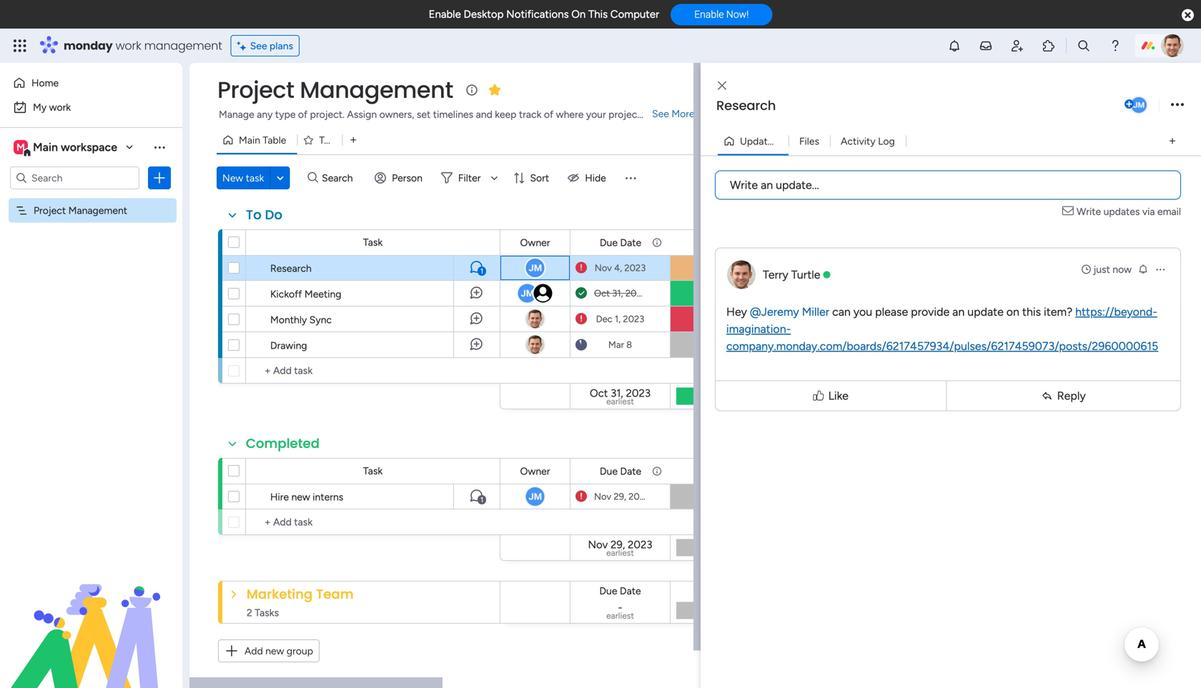Task type: describe. For each thing, give the bounding box(es) containing it.
To Do field
[[242, 206, 286, 224]]

v2 done deadline image
[[575, 287, 587, 300]]

enable for enable now!
[[694, 8, 724, 20]]

nov 4, 2023
[[595, 262, 646, 274]]

Research field
[[713, 97, 1122, 115]]

31, for oct 31, 2023
[[612, 288, 623, 299]]

work for my
[[49, 101, 71, 113]]

meeting
[[304, 288, 341, 300]]

notifications
[[506, 8, 569, 21]]

2 of from the left
[[544, 108, 553, 120]]

monday
[[64, 38, 113, 54]]

1 horizontal spatial options image
[[1155, 264, 1166, 275]]

interns
[[313, 491, 343, 503]]

oct 31, 2023
[[594, 288, 647, 299]]

https://beyond- imagination- company.monday.com/boards/6217457934/pulses/6217459073/posts/2960000615
[[726, 305, 1158, 353]]

oct for oct 31, 2023 earliest
[[590, 387, 608, 400]]

2023 for dec 1, 2023
[[623, 313, 644, 325]]

my work link
[[9, 96, 174, 119]]

add
[[244, 645, 263, 657]]

1 of from the left
[[298, 108, 308, 120]]

2 owner from the top
[[520, 465, 550, 478]]

task
[[246, 172, 264, 184]]

just now link
[[1081, 262, 1132, 277]]

sort
[[530, 172, 549, 184]]

on
[[1006, 305, 1019, 319]]

this
[[588, 8, 608, 21]]

plans
[[270, 40, 293, 52]]

manage any type of project. assign owners, set timelines and keep track of where your project stands.
[[219, 108, 675, 120]]

write for write updates via email
[[1077, 206, 1101, 218]]

drawing
[[270, 340, 307, 352]]

1 for research
[[480, 267, 483, 276]]

due date - earliest
[[599, 585, 641, 621]]

terry turtle image
[[1161, 34, 1184, 57]]

Search in workspace field
[[30, 170, 119, 186]]

like
[[828, 389, 849, 403]]

person
[[392, 172, 422, 184]]

due for first 'column information' icon from the top of the page's due date field
[[600, 237, 618, 249]]

kickoff meeting
[[270, 288, 341, 300]]

8
[[626, 339, 632, 351]]

updates / 1
[[740, 135, 791, 147]]

hire
[[270, 491, 289, 503]]

1 owner field from the top
[[516, 235, 554, 251]]

help
[[1140, 652, 1166, 667]]

person button
[[369, 167, 431, 189]]

activity log
[[841, 135, 895, 147]]

date for first 'column information' icon from the bottom of the page
[[620, 465, 641, 478]]

1 column information image from the top
[[651, 237, 663, 248]]

main for main workspace
[[33, 140, 58, 154]]

nov for nov 29, 2023 earliest
[[588, 538, 608, 551]]

stands.
[[643, 108, 675, 120]]

write for write an update...
[[730, 178, 758, 192]]

add new group
[[244, 645, 313, 657]]

date inside due date - earliest
[[620, 585, 641, 597]]

mar 8
[[608, 339, 632, 351]]

imagination-
[[726, 322, 791, 336]]

project
[[608, 108, 641, 120]]

nov for nov 4, 2023
[[595, 262, 612, 274]]

see for see plans
[[250, 40, 267, 52]]

2 due date from the top
[[600, 465, 641, 478]]

help button
[[1128, 648, 1178, 671]]

v2 search image
[[308, 170, 318, 186]]

0 horizontal spatial options image
[[152, 171, 167, 185]]

menu image
[[623, 171, 638, 185]]

company.monday.com/boards/6217457934/pulses/6217459073/posts/2960000615
[[726, 340, 1158, 353]]

project management list box
[[0, 196, 182, 416]]

write an update... button
[[715, 171, 1181, 200]]

invite members image
[[1010, 39, 1024, 53]]

oct for oct 31, 2023
[[594, 288, 610, 299]]

0 vertical spatial management
[[300, 74, 453, 106]]

filter button
[[435, 167, 503, 189]]

add view image
[[350, 135, 356, 145]]

computer
[[610, 8, 659, 21]]

any
[[257, 108, 273, 120]]

marketing
[[247, 585, 313, 604]]

1 owner from the top
[[520, 237, 550, 249]]

due for due date field corresponding to first 'column information' icon from the bottom of the page
[[600, 465, 618, 478]]

kickoff
[[270, 288, 302, 300]]

+ Add task text field
[[253, 362, 493, 380]]

project management inside list box
[[34, 204, 127, 217]]

31, for oct 31, 2023 earliest
[[611, 387, 623, 400]]

marketing team
[[247, 585, 354, 604]]

due date field for first 'column information' icon from the bottom of the page
[[596, 464, 645, 479]]

hide button
[[562, 167, 615, 189]]

2023 for nov 4, 2023
[[624, 262, 646, 274]]

2023 for oct 31, 2023 earliest
[[626, 387, 651, 400]]

workspace selection element
[[14, 139, 119, 157]]

envelope o image
[[1062, 204, 1077, 219]]

my
[[33, 101, 47, 113]]

your
[[586, 108, 606, 120]]

2 table from the left
[[319, 134, 343, 146]]

/
[[780, 135, 784, 147]]

hey
[[726, 305, 747, 319]]

enable desktop notifications on this computer
[[429, 8, 659, 21]]

notifications image
[[947, 39, 962, 53]]

task for completed
[[363, 465, 383, 477]]

1 button for research
[[453, 255, 500, 281]]

my work
[[33, 101, 71, 113]]

see plans button
[[231, 35, 300, 56]]

keep
[[495, 108, 516, 120]]

search everything image
[[1077, 39, 1091, 53]]

workspace
[[61, 140, 117, 154]]

hide
[[585, 172, 606, 184]]

due inside due date - earliest
[[599, 585, 617, 597]]

completed
[[246, 435, 320, 453]]

via
[[1142, 206, 1155, 218]]

2023 for nov 29, 2023 earliest
[[628, 538, 652, 551]]

see for see more
[[652, 108, 669, 120]]

updates
[[740, 135, 778, 147]]

mar
[[608, 339, 624, 351]]

earliest for 29,
[[606, 548, 634, 558]]

Project Management field
[[214, 74, 457, 106]]

v2 overdue deadline image for nov 4, 2023
[[575, 261, 587, 275]]

management
[[144, 38, 222, 54]]

to
[[246, 206, 262, 224]]

project.
[[310, 108, 345, 120]]

main workspace
[[33, 140, 117, 154]]

options image
[[1171, 95, 1184, 115]]

where
[[556, 108, 584, 120]]

more
[[672, 108, 695, 120]]

dec 1, 2023
[[596, 313, 644, 325]]

timelines
[[433, 108, 473, 120]]

4,
[[614, 262, 622, 274]]

https://beyond-
[[1075, 305, 1157, 319]]

on
[[571, 8, 586, 21]]

main for main table
[[239, 134, 260, 146]]

just
[[1093, 263, 1110, 276]]

sync
[[309, 314, 332, 326]]

manage
[[219, 108, 254, 120]]

dapulse close image
[[1182, 8, 1194, 23]]

see plans
[[250, 40, 293, 52]]

set
[[417, 108, 431, 120]]

0 vertical spatial 1
[[787, 135, 791, 147]]

dec
[[596, 313, 612, 325]]

monthly sync
[[270, 314, 332, 326]]

2023 for nov 29, 2023
[[628, 491, 650, 503]]

write updates via email
[[1077, 206, 1181, 218]]

terry turtle
[[763, 268, 820, 282]]

29, for nov 29, 2023 earliest
[[611, 538, 625, 551]]

project inside list box
[[34, 204, 66, 217]]



Task type: vqa. For each thing, say whether or not it's contained in the screenshot.
the bottom 31,
yes



Task type: locate. For each thing, give the bounding box(es) containing it.
lottie animation image
[[0, 544, 182, 688]]

1 button for hire new interns
[[453, 484, 500, 510]]

of right the track
[[544, 108, 553, 120]]

29, right v2 overdue deadline icon
[[614, 491, 626, 503]]

earliest up due date - earliest
[[606, 548, 634, 558]]

@jeremy miller link
[[750, 305, 829, 319]]

Completed field
[[242, 435, 323, 453]]

v2 overdue deadline image left dec
[[575, 312, 587, 326]]

now!
[[726, 8, 749, 20]]

31, down mar
[[611, 387, 623, 400]]

2023 up nov 29, 2023 earliest
[[628, 491, 650, 503]]

earliest for date
[[606, 611, 634, 621]]

new task button
[[217, 167, 270, 189]]

research up the kickoff
[[270, 262, 312, 275]]

0 horizontal spatial new
[[265, 645, 284, 657]]

0 horizontal spatial research
[[270, 262, 312, 275]]

due date up nov 4, 2023
[[600, 237, 641, 249]]

enable for enable desktop notifications on this computer
[[429, 8, 461, 21]]

1 enable from the left
[[429, 8, 461, 21]]

oct 31, 2023 earliest
[[590, 387, 651, 407]]

1 horizontal spatial work
[[115, 38, 141, 54]]

0 vertical spatial nov
[[595, 262, 612, 274]]

date up nov 4, 2023
[[620, 237, 641, 249]]

1 vertical spatial column information image
[[651, 466, 663, 477]]

nov down the nov 29, 2023
[[588, 538, 608, 551]]

1 v2 overdue deadline image from the top
[[575, 261, 587, 275]]

1 vertical spatial due date
[[600, 465, 641, 478]]

0 vertical spatial research
[[716, 97, 776, 115]]

1 button
[[453, 255, 500, 281], [453, 484, 500, 510]]

earliest inside nov 29, 2023 earliest
[[606, 548, 634, 558]]

close image
[[718, 81, 726, 91]]

write inside button
[[730, 178, 758, 192]]

1 horizontal spatial of
[[544, 108, 553, 120]]

1 horizontal spatial table
[[319, 134, 343, 146]]

main table button
[[217, 129, 297, 152]]

1 vertical spatial 31,
[[611, 387, 623, 400]]

updates
[[1103, 206, 1140, 218]]

project management
[[217, 74, 453, 106], [34, 204, 127, 217]]

0 vertical spatial an
[[761, 178, 773, 192]]

+ Add task text field
[[253, 514, 493, 531]]

just now
[[1093, 263, 1132, 276]]

an left the update...
[[761, 178, 773, 192]]

due up the nov 29, 2023
[[600, 465, 618, 478]]

0 horizontal spatial table
[[263, 134, 286, 146]]

1 horizontal spatial main
[[239, 134, 260, 146]]

0 vertical spatial due
[[600, 237, 618, 249]]

1 vertical spatial task
[[363, 465, 383, 477]]

enable left the now! on the right top
[[694, 8, 724, 20]]

1 vertical spatial project management
[[34, 204, 127, 217]]

0 vertical spatial work
[[115, 38, 141, 54]]

main right workspace icon
[[33, 140, 58, 154]]

2 owner field from the top
[[516, 464, 554, 479]]

3 earliest from the top
[[606, 611, 634, 621]]

0 horizontal spatial of
[[298, 108, 308, 120]]

1 vertical spatial research
[[270, 262, 312, 275]]

1 vertical spatial nov
[[594, 491, 611, 503]]

team
[[316, 585, 354, 604]]

new right "hire"
[[291, 491, 310, 503]]

main inside the main table button
[[239, 134, 260, 146]]

to do
[[246, 206, 282, 224]]

now
[[1113, 263, 1132, 276]]

2 vertical spatial due
[[599, 585, 617, 597]]

remove from favorites image
[[487, 83, 502, 97]]

earliest down mar 8
[[606, 396, 634, 407]]

2 vertical spatial date
[[620, 585, 641, 597]]

1,
[[615, 313, 621, 325]]

add view image
[[1169, 136, 1175, 146]]

0 vertical spatial due date field
[[596, 235, 645, 251]]

workspace image
[[14, 139, 28, 155]]

of right type
[[298, 108, 308, 120]]

table left add view image
[[319, 134, 343, 146]]

task down person "popup button"
[[363, 236, 383, 248]]

1 horizontal spatial research
[[716, 97, 776, 115]]

1 vertical spatial earliest
[[606, 548, 634, 558]]

table down any
[[263, 134, 286, 146]]

see more
[[652, 108, 695, 120]]

enable left desktop
[[429, 8, 461, 21]]

0 vertical spatial options image
[[152, 171, 167, 185]]

2 vertical spatial due date field
[[596, 583, 645, 599]]

0 vertical spatial new
[[291, 491, 310, 503]]

my work option
[[9, 96, 174, 119]]

jeremy miller image
[[1130, 96, 1148, 114]]

work right monday
[[115, 38, 141, 54]]

see inside button
[[250, 40, 267, 52]]

1 vertical spatial oct
[[590, 387, 608, 400]]

0 horizontal spatial an
[[761, 178, 773, 192]]

earliest for 31,
[[606, 396, 634, 407]]

hire new interns
[[270, 491, 343, 503]]

desktop
[[464, 8, 504, 21]]

see more link
[[651, 107, 696, 121]]

1 earliest from the top
[[606, 396, 634, 407]]

work right my
[[49, 101, 71, 113]]

monday marketplace image
[[1042, 39, 1056, 53]]

0 vertical spatial write
[[730, 178, 758, 192]]

0 horizontal spatial project
[[34, 204, 66, 217]]

miller
[[802, 305, 829, 319]]

project down search in workspace field
[[34, 204, 66, 217]]

earliest inside due date - earliest
[[606, 611, 634, 621]]

project management down search in workspace field
[[34, 204, 127, 217]]

2 due date field from the top
[[596, 464, 645, 479]]

1 vertical spatial project
[[34, 204, 66, 217]]

update...
[[776, 178, 819, 192]]

1 vertical spatial 1 button
[[453, 484, 500, 510]]

activity
[[841, 135, 876, 147]]

3 due from the top
[[599, 585, 617, 597]]

Marketing Team field
[[243, 585, 357, 604]]

1 vertical spatial date
[[620, 465, 641, 478]]

2 1 button from the top
[[453, 484, 500, 510]]

management inside list box
[[68, 204, 127, 217]]

31, down '4,'
[[612, 288, 623, 299]]

0 vertical spatial owner
[[520, 237, 550, 249]]

2 vertical spatial earliest
[[606, 611, 634, 621]]

an
[[761, 178, 773, 192], [952, 305, 965, 319]]

2 column information image from the top
[[651, 466, 663, 477]]

31,
[[612, 288, 623, 299], [611, 387, 623, 400]]

due date field up nov 4, 2023
[[596, 235, 645, 251]]

project up any
[[217, 74, 294, 106]]

-
[[618, 601, 622, 614]]

show board description image
[[463, 83, 480, 97]]

1 vertical spatial management
[[68, 204, 127, 217]]

1 horizontal spatial new
[[291, 491, 310, 503]]

0 horizontal spatial see
[[250, 40, 267, 52]]

due down nov 29, 2023 earliest
[[599, 585, 617, 597]]

new
[[222, 172, 243, 184]]

lottie animation element
[[0, 544, 182, 688]]

management up 'assign'
[[300, 74, 453, 106]]

see left more
[[652, 108, 669, 120]]

2 vertical spatial nov
[[588, 538, 608, 551]]

nov 29, 2023 earliest
[[588, 538, 652, 558]]

enable inside button
[[694, 8, 724, 20]]

reply button
[[950, 384, 1177, 408]]

options image right reminder icon
[[1155, 264, 1166, 275]]

nov
[[595, 262, 612, 274], [594, 491, 611, 503], [588, 538, 608, 551]]

1 vertical spatial 1
[[480, 267, 483, 276]]

see left plans
[[250, 40, 267, 52]]

nov for nov 29, 2023
[[594, 491, 611, 503]]

v2 overdue deadline image
[[575, 261, 587, 275], [575, 312, 587, 326]]

1 1 button from the top
[[453, 255, 500, 281]]

1
[[787, 135, 791, 147], [480, 267, 483, 276], [480, 496, 483, 504]]

column information image
[[651, 237, 663, 248], [651, 466, 663, 477]]

filter
[[458, 172, 481, 184]]

main down manage
[[239, 134, 260, 146]]

group
[[287, 645, 313, 657]]

provide
[[911, 305, 950, 319]]

1 horizontal spatial management
[[300, 74, 453, 106]]

due date up the nov 29, 2023
[[600, 465, 641, 478]]

you
[[853, 305, 872, 319]]

0 vertical spatial project
[[217, 74, 294, 106]]

0 horizontal spatial project management
[[34, 204, 127, 217]]

0 horizontal spatial main
[[33, 140, 58, 154]]

date for first 'column information' icon from the top of the page
[[620, 237, 641, 249]]

date up - in the bottom of the page
[[620, 585, 641, 597]]

2023 right '4,'
[[624, 262, 646, 274]]

v2 overdue deadline image
[[575, 490, 587, 504]]

management
[[300, 74, 453, 106], [68, 204, 127, 217]]

1 vertical spatial work
[[49, 101, 71, 113]]

new right add at the left
[[265, 645, 284, 657]]

Due Date field
[[596, 235, 645, 251], [596, 464, 645, 479], [596, 583, 645, 599]]

arrow down image
[[486, 169, 503, 187]]

options image down workspace options 'image' on the left of page
[[152, 171, 167, 185]]

2023 right the 1,
[[623, 313, 644, 325]]

1 vertical spatial owner
[[520, 465, 550, 478]]

v2 overdue deadline image for dec 1, 2023
[[575, 312, 587, 326]]

2023 inside oct 31, 2023 earliest
[[626, 387, 651, 400]]

due up '4,'
[[600, 237, 618, 249]]

monday work management
[[64, 38, 222, 54]]

2023 inside nov 29, 2023 earliest
[[628, 538, 652, 551]]

table
[[263, 134, 286, 146], [319, 134, 343, 146]]

0 vertical spatial 31,
[[612, 288, 623, 299]]

1 vertical spatial write
[[1077, 206, 1101, 218]]

29, inside nov 29, 2023 earliest
[[611, 538, 625, 551]]

1 horizontal spatial write
[[1077, 206, 1101, 218]]

enable now!
[[694, 8, 749, 20]]

help image
[[1108, 39, 1122, 53]]

1 vertical spatial options image
[[1155, 264, 1166, 275]]

0 vertical spatial column information image
[[651, 237, 663, 248]]

2 task from the top
[[363, 465, 383, 477]]

owner
[[520, 237, 550, 249], [520, 465, 550, 478]]

2 vertical spatial 1
[[480, 496, 483, 504]]

work for monday
[[115, 38, 141, 54]]

research inside field
[[716, 97, 776, 115]]

angle down image
[[277, 173, 284, 183]]

https://beyond- imagination- company.monday.com/boards/6217457934/pulses/6217459073/posts/2960000615 link
[[726, 305, 1158, 353]]

1 task from the top
[[363, 236, 383, 248]]

earliest inside oct 31, 2023 earliest
[[606, 396, 634, 407]]

main inside workspace selection element
[[33, 140, 58, 154]]

1 vertical spatial new
[[265, 645, 284, 657]]

option
[[0, 198, 182, 201]]

nov inside nov 29, 2023 earliest
[[588, 538, 608, 551]]

1 horizontal spatial an
[[952, 305, 965, 319]]

1 vertical spatial see
[[652, 108, 669, 120]]

due date field up - in the bottom of the page
[[596, 583, 645, 599]]

Search field
[[318, 168, 361, 188]]

write left updates
[[1077, 206, 1101, 218]]

1 table from the left
[[263, 134, 286, 146]]

management down search in workspace field
[[68, 204, 127, 217]]

sort button
[[507, 167, 558, 189]]

write
[[730, 178, 758, 192], [1077, 206, 1101, 218]]

0 horizontal spatial enable
[[429, 8, 461, 21]]

earliest down nov 29, 2023 earliest
[[606, 611, 634, 621]]

project management up project.
[[217, 74, 453, 106]]

owners,
[[379, 108, 414, 120]]

1 vertical spatial due date field
[[596, 464, 645, 479]]

due date field for first 'column information' icon from the top of the page
[[596, 235, 645, 251]]

earliest
[[606, 396, 634, 407], [606, 548, 634, 558], [606, 611, 634, 621]]

1 due from the top
[[600, 237, 618, 249]]

files
[[799, 135, 819, 147]]

work inside my work option
[[49, 101, 71, 113]]

1 vertical spatial 29,
[[611, 538, 625, 551]]

2023 down nov 4, 2023
[[625, 288, 647, 299]]

like button
[[718, 375, 943, 417]]

workspace options image
[[152, 140, 167, 154]]

enable
[[429, 8, 461, 21], [694, 8, 724, 20]]

0 vertical spatial v2 overdue deadline image
[[575, 261, 587, 275]]

31, inside oct 31, 2023 earliest
[[611, 387, 623, 400]]

write an update...
[[730, 178, 819, 192]]

new task
[[222, 172, 264, 184]]

0 vertical spatial task
[[363, 236, 383, 248]]

options image
[[152, 171, 167, 185], [1155, 264, 1166, 275]]

2 enable from the left
[[694, 8, 724, 20]]

1 vertical spatial due
[[600, 465, 618, 478]]

date up the nov 29, 2023
[[620, 465, 641, 478]]

29, for nov 29, 2023
[[614, 491, 626, 503]]

0 horizontal spatial work
[[49, 101, 71, 113]]

terry
[[763, 268, 788, 282]]

an left update on the top of the page
[[952, 305, 965, 319]]

reminder image
[[1137, 263, 1149, 275]]

0 vertical spatial oct
[[594, 288, 610, 299]]

0 vertical spatial 29,
[[614, 491, 626, 503]]

due date field up the nov 29, 2023
[[596, 464, 645, 479]]

work
[[115, 38, 141, 54], [49, 101, 71, 113]]

0 vertical spatial due date
[[600, 237, 641, 249]]

1 vertical spatial v2 overdue deadline image
[[575, 312, 587, 326]]

project
[[217, 74, 294, 106], [34, 204, 66, 217]]

turtle
[[791, 268, 820, 282]]

date
[[620, 237, 641, 249], [620, 465, 641, 478], [620, 585, 641, 597]]

2023 down "8"
[[626, 387, 651, 400]]

write down updates / 1 button
[[730, 178, 758, 192]]

table button
[[297, 129, 343, 152]]

2023 for oct 31, 2023
[[625, 288, 647, 299]]

1 horizontal spatial see
[[652, 108, 669, 120]]

update feed image
[[979, 39, 993, 53]]

1 horizontal spatial project management
[[217, 74, 453, 106]]

v2 overdue deadline image up v2 done deadline 'image'
[[575, 261, 587, 275]]

0 vertical spatial see
[[250, 40, 267, 52]]

please
[[875, 305, 908, 319]]

track
[[519, 108, 541, 120]]

0 vertical spatial project management
[[217, 74, 453, 106]]

1 horizontal spatial project
[[217, 74, 294, 106]]

an inside button
[[761, 178, 773, 192]]

2 v2 overdue deadline image from the top
[[575, 312, 587, 326]]

1 vertical spatial an
[[952, 305, 965, 319]]

new inside button
[[265, 645, 284, 657]]

0 horizontal spatial write
[[730, 178, 758, 192]]

research down close image
[[716, 97, 776, 115]]

add new group button
[[218, 640, 320, 663]]

task for to do
[[363, 236, 383, 248]]

home option
[[9, 71, 174, 94]]

activity log button
[[830, 130, 906, 153]]

m
[[16, 141, 25, 153]]

this
[[1022, 305, 1041, 319]]

nov right v2 overdue deadline icon
[[594, 491, 611, 503]]

main
[[239, 134, 260, 146], [33, 140, 58, 154]]

2023 down the nov 29, 2023
[[628, 538, 652, 551]]

29,
[[614, 491, 626, 503], [611, 538, 625, 551]]

0 horizontal spatial management
[[68, 204, 127, 217]]

1 due date from the top
[[600, 237, 641, 249]]

0 vertical spatial owner field
[[516, 235, 554, 251]]

1 for hire new interns
[[480, 496, 483, 504]]

select product image
[[13, 39, 27, 53]]

1 horizontal spatial enable
[[694, 8, 724, 20]]

3 due date field from the top
[[596, 583, 645, 599]]

monthly
[[270, 314, 307, 326]]

0 vertical spatial 1 button
[[453, 255, 500, 281]]

new for hire
[[291, 491, 310, 503]]

1 vertical spatial owner field
[[516, 464, 554, 479]]

dapulse addbtn image
[[1125, 100, 1134, 109]]

oct inside oct 31, 2023 earliest
[[590, 387, 608, 400]]

Owner field
[[516, 235, 554, 251], [516, 464, 554, 479]]

nov left '4,'
[[595, 262, 612, 274]]

reply
[[1057, 389, 1086, 403]]

task up + add task text box
[[363, 465, 383, 477]]

2 due from the top
[[600, 465, 618, 478]]

1 due date field from the top
[[596, 235, 645, 251]]

0 vertical spatial date
[[620, 237, 641, 249]]

2 earliest from the top
[[606, 548, 634, 558]]

0 vertical spatial earliest
[[606, 396, 634, 407]]

29, down the nov 29, 2023
[[611, 538, 625, 551]]

new for add
[[265, 645, 284, 657]]

log
[[878, 135, 895, 147]]

files button
[[788, 130, 830, 153]]



